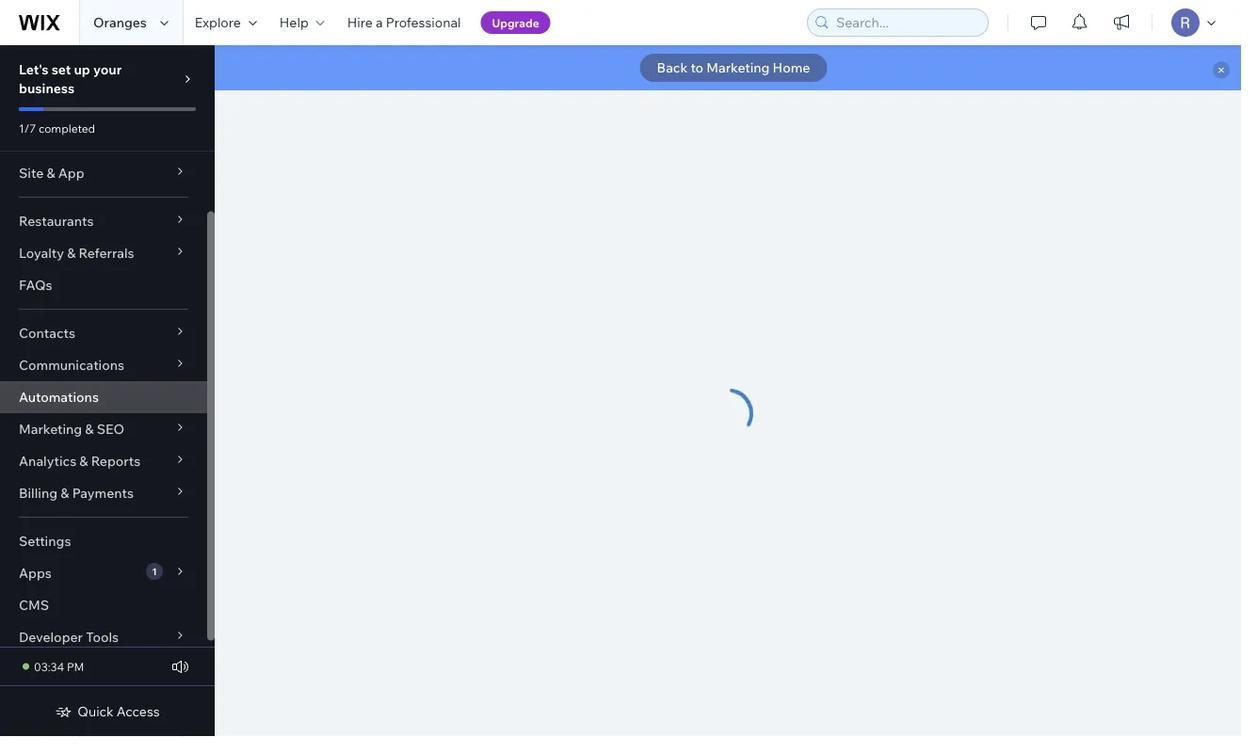 Task type: describe. For each thing, give the bounding box(es) containing it.
contacts button
[[0, 317, 207, 350]]

developer tools
[[19, 629, 119, 646]]

quick access
[[78, 704, 160, 720]]

communications button
[[0, 350, 207, 382]]

restaurants button
[[0, 205, 207, 237]]

hire a professional
[[347, 14, 461, 31]]

& for loyalty
[[67, 245, 76, 261]]

analytics & reports
[[19, 453, 141, 470]]

& for billing
[[61, 485, 69, 502]]

cms link
[[0, 590, 207, 622]]

upgrade button
[[481, 11, 551, 34]]

business
[[19, 80, 75, 97]]

1/7
[[19, 121, 36, 135]]

developer
[[19, 629, 83, 646]]

03:34
[[34, 660, 64, 674]]

marketing & seo button
[[0, 414, 207, 446]]

app
[[58, 165, 84, 181]]

a
[[376, 14, 383, 31]]

communications
[[19, 357, 124, 374]]

back to marketing home button
[[640, 54, 828, 82]]

home
[[773, 59, 811, 76]]

apps
[[19, 565, 52, 582]]

1
[[152, 566, 157, 578]]

explore
[[195, 14, 241, 31]]

& for site
[[47, 165, 55, 181]]

set
[[52, 61, 71, 78]]

back to marketing home alert
[[215, 45, 1242, 90]]

access
[[117, 704, 160, 720]]

let's set up your business
[[19, 61, 122, 97]]

pm
[[67, 660, 84, 674]]

referrals
[[79, 245, 134, 261]]

help
[[280, 14, 309, 31]]

cms
[[19, 597, 49, 614]]

back to marketing home
[[657, 59, 811, 76]]

03:34 pm
[[34, 660, 84, 674]]

hire a professional link
[[336, 0, 472, 45]]

to
[[691, 59, 704, 76]]

back
[[657, 59, 688, 76]]

your
[[93, 61, 122, 78]]

site
[[19, 165, 44, 181]]

marketing & seo
[[19, 421, 124, 438]]

faqs
[[19, 277, 52, 293]]

sidebar element
[[0, 45, 215, 738]]

restaurants
[[19, 213, 94, 229]]

automations
[[19, 389, 99, 406]]

loyalty
[[19, 245, 64, 261]]

site & app button
[[0, 157, 207, 189]]



Task type: vqa. For each thing, say whether or not it's contained in the screenshot.
the bottommost Marketing
yes



Task type: locate. For each thing, give the bounding box(es) containing it.
marketing right the to
[[707, 59, 770, 76]]

quick
[[78, 704, 114, 720]]

oranges
[[93, 14, 147, 31]]

reports
[[91, 453, 141, 470]]

1/7 completed
[[19, 121, 95, 135]]

billing
[[19, 485, 58, 502]]

completed
[[39, 121, 95, 135]]

& right billing
[[61, 485, 69, 502]]

&
[[47, 165, 55, 181], [67, 245, 76, 261], [85, 421, 94, 438], [79, 453, 88, 470], [61, 485, 69, 502]]

settings
[[19, 533, 71, 550]]

tools
[[86, 629, 119, 646]]

let's
[[19, 61, 49, 78]]

0 horizontal spatial marketing
[[19, 421, 82, 438]]

1 vertical spatial marketing
[[19, 421, 82, 438]]

contacts
[[19, 325, 75, 342]]

loyalty & referrals button
[[0, 237, 207, 269]]

Search... field
[[831, 9, 983, 36]]

loyalty & referrals
[[19, 245, 134, 261]]

& left reports in the bottom of the page
[[79, 453, 88, 470]]

up
[[74, 61, 90, 78]]

analytics
[[19, 453, 76, 470]]

marketing up analytics
[[19, 421, 82, 438]]

upgrade
[[492, 16, 540, 30]]

marketing inside button
[[707, 59, 770, 76]]

marketing inside popup button
[[19, 421, 82, 438]]

settings link
[[0, 526, 207, 558]]

automations link
[[0, 382, 207, 414]]

& for marketing
[[85, 421, 94, 438]]

billing & payments button
[[0, 478, 207, 510]]

developer tools button
[[0, 622, 207, 654]]

hire
[[347, 14, 373, 31]]

& inside popup button
[[61, 485, 69, 502]]

1 horizontal spatial marketing
[[707, 59, 770, 76]]

quick access button
[[55, 704, 160, 721]]

& inside popup button
[[85, 421, 94, 438]]

billing & payments
[[19, 485, 134, 502]]

help button
[[268, 0, 336, 45]]

& right loyalty
[[67, 245, 76, 261]]

analytics & reports button
[[0, 446, 207, 478]]

payments
[[72, 485, 134, 502]]

seo
[[97, 421, 124, 438]]

faqs link
[[0, 269, 207, 301]]

marketing
[[707, 59, 770, 76], [19, 421, 82, 438]]

site & app
[[19, 165, 84, 181]]

professional
[[386, 14, 461, 31]]

& for analytics
[[79, 453, 88, 470]]

& left seo
[[85, 421, 94, 438]]

& right site
[[47, 165, 55, 181]]

0 vertical spatial marketing
[[707, 59, 770, 76]]



